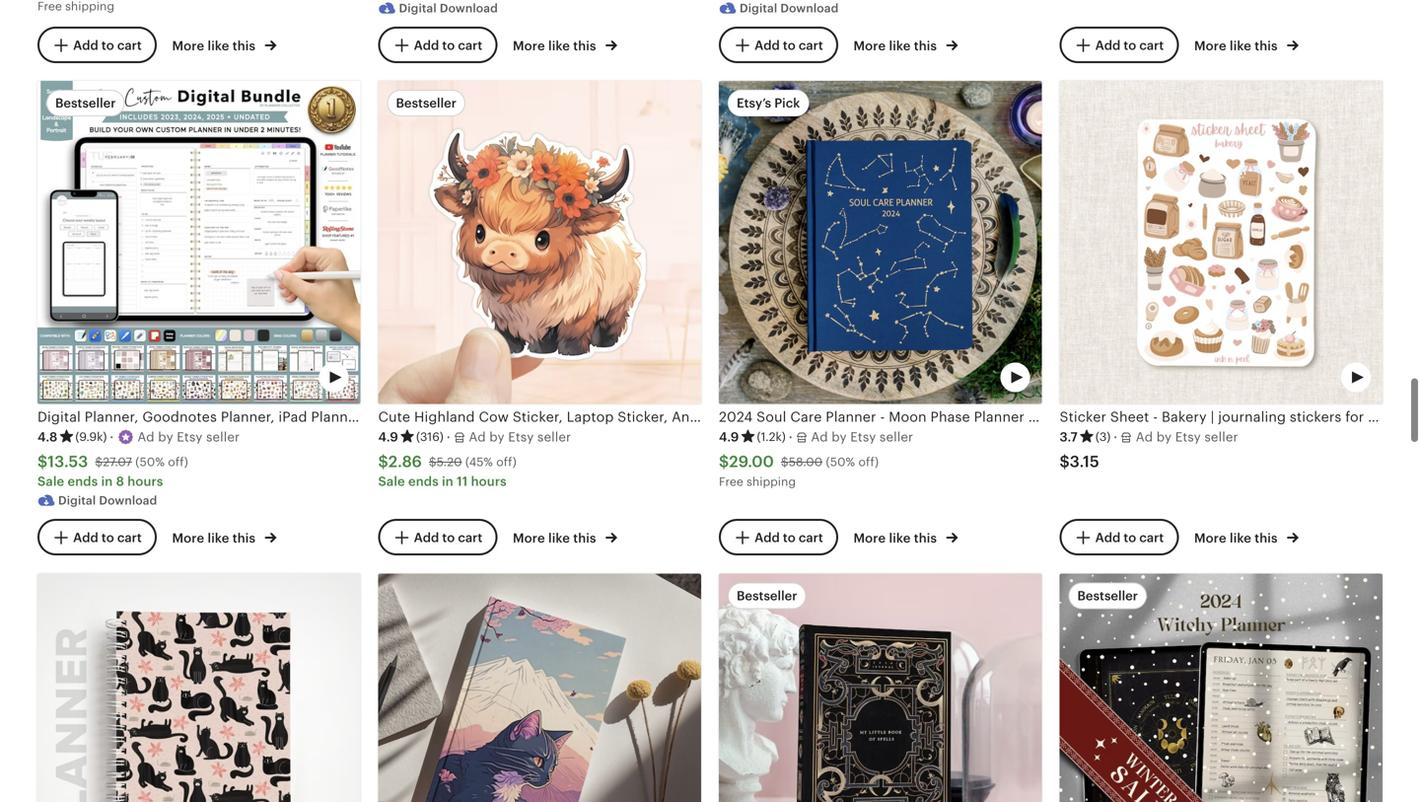 Task type: locate. For each thing, give the bounding box(es) containing it.
$ 29.00 $ 58.00 (50% off) free shipping
[[719, 453, 879, 488]]

1 4.9 from the left
[[378, 430, 399, 445]]

3.7
[[1060, 430, 1078, 445]]

download for first "digital download" link from the right
[[781, 1, 839, 15]]

2 bestseller link from the left
[[1060, 574, 1383, 802]]

4.9 up 29.00
[[719, 430, 740, 445]]

sale
[[37, 474, 64, 489], [378, 474, 405, 489]]

3.15
[[1070, 453, 1100, 471]]

hours inside $ 13.53 $ 27.07 (50% off) sale ends in 8 hours
[[128, 474, 163, 489]]

0 horizontal spatial download
[[99, 494, 157, 507]]

1 hours from the left
[[128, 474, 163, 489]]

add
[[73, 38, 98, 53], [414, 38, 439, 53], [755, 38, 780, 53], [1096, 38, 1121, 53], [73, 531, 98, 545], [414, 531, 439, 545], [755, 531, 780, 545], [1096, 531, 1121, 545]]

more like this
[[172, 39, 259, 53], [513, 39, 600, 53], [854, 39, 941, 53], [1195, 39, 1282, 53], [172, 531, 259, 546], [513, 531, 600, 546], [854, 531, 941, 546], [1195, 531, 1282, 546]]

hours for 13.53
[[128, 474, 163, 489]]

0 horizontal spatial digital download link
[[378, 0, 702, 24]]

4.9 up 2.86
[[378, 430, 399, 445]]

2 · from the left
[[447, 430, 451, 445]]

pla
[[1403, 409, 1421, 425]]

1 off) from the left
[[168, 455, 188, 469]]

ends for 2.86
[[409, 474, 439, 489]]

off) right the 27.07
[[168, 455, 188, 469]]

· right (1.2k)
[[789, 430, 793, 445]]

digital download for 2nd "digital download" link from the right
[[399, 1, 498, 15]]

japanese cats journal anime a5 journal floral hard cover notebook blank journal lined diary japanese stationary anime notebook gifts for her image
[[378, 574, 702, 802]]

(50%
[[135, 455, 165, 469], [826, 455, 856, 469]]

sale down 2.86
[[378, 474, 405, 489]]

(9.9k)
[[75, 430, 107, 444]]

your
[[1369, 409, 1399, 425]]

1 horizontal spatial hours
[[471, 474, 507, 489]]

in left 11
[[442, 474, 454, 489]]

in left 8
[[101, 474, 113, 489]]

digital planner, goodnotes planner, ipad planner, notability planner, dated digital planner, 2023 2024 2025 undated planner image
[[37, 81, 361, 404]]

sticker sheet - bakery | journaling stickers for your planner image
[[1060, 81, 1383, 404]]

add to cart
[[73, 38, 142, 53], [414, 38, 483, 53], [755, 38, 824, 53], [1096, 38, 1165, 53], [73, 531, 142, 545], [414, 531, 483, 545], [755, 531, 824, 545], [1096, 531, 1165, 545]]

(316)
[[416, 430, 444, 444]]

product video element
[[37, 81, 361, 404], [719, 81, 1043, 404], [1060, 81, 1383, 404], [1060, 574, 1383, 802]]

2 horizontal spatial digital download
[[740, 1, 839, 15]]

off) right 58.00
[[859, 455, 879, 469]]

bestseller link
[[719, 574, 1043, 802], [1060, 574, 1383, 802]]

off) for 29.00
[[859, 455, 879, 469]]

download for 2nd "digital download" link from the right
[[440, 1, 498, 15]]

2 off) from the left
[[497, 455, 517, 469]]

0 horizontal spatial digital download
[[58, 494, 157, 507]]

sale inside $ 13.53 $ 27.07 (50% off) sale ends in 8 hours
[[37, 474, 64, 489]]

1 horizontal spatial 4.9
[[719, 430, 740, 445]]

· right (9.9k)
[[110, 430, 114, 445]]

0 horizontal spatial bestseller link
[[719, 574, 1043, 802]]

· right (316)
[[447, 430, 451, 445]]

1 ends from the left
[[68, 474, 98, 489]]

0 horizontal spatial ends
[[68, 474, 98, 489]]

in inside $ 13.53 $ 27.07 (50% off) sale ends in 8 hours
[[101, 474, 113, 489]]

2.86
[[389, 453, 422, 471]]

product video element for 3.7
[[1060, 81, 1383, 404]]

1 horizontal spatial download
[[440, 1, 498, 15]]

2 horizontal spatial digital
[[740, 1, 778, 15]]

$ 2.86 $ 5.20 (45% off) sale ends in 11 hours
[[378, 453, 517, 489]]

·
[[110, 430, 114, 445], [447, 430, 451, 445], [789, 430, 793, 445], [1114, 430, 1118, 445]]

· for 13.53
[[110, 430, 114, 445]]

off)
[[168, 455, 188, 469], [497, 455, 517, 469], [859, 455, 879, 469]]

1 digital download link from the left
[[378, 0, 702, 24]]

digital download link
[[378, 0, 702, 24], [719, 0, 1043, 24]]

1 horizontal spatial (50%
[[826, 455, 856, 469]]

more
[[172, 39, 204, 53], [513, 39, 545, 53], [854, 39, 886, 53], [1195, 39, 1227, 53], [172, 531, 204, 546], [513, 531, 545, 546], [854, 531, 886, 546], [1195, 531, 1227, 546]]

sale down 13.53
[[37, 474, 64, 489]]

ends
[[68, 474, 98, 489], [409, 474, 439, 489]]

off) inside $ 13.53 $ 27.07 (50% off) sale ends in 8 hours
[[168, 455, 188, 469]]

3 · from the left
[[789, 430, 793, 445]]

off) inside the $ 29.00 $ 58.00 (50% off) free shipping
[[859, 455, 879, 469]]

like
[[208, 39, 229, 53], [549, 39, 570, 53], [890, 39, 911, 53], [1231, 39, 1252, 53], [208, 531, 229, 546], [549, 531, 570, 546], [890, 531, 911, 546], [1231, 531, 1252, 546]]

4.9 for 29.00
[[719, 430, 740, 445]]

add to cart button
[[37, 27, 157, 63], [378, 27, 498, 63], [719, 27, 839, 63], [1060, 27, 1180, 63], [37, 519, 157, 556], [378, 519, 498, 556], [719, 519, 839, 556], [1060, 519, 1180, 556]]

2 in from the left
[[442, 474, 454, 489]]

1 horizontal spatial ends
[[409, 474, 439, 489]]

hours down (45%
[[471, 474, 507, 489]]

2 ends from the left
[[409, 474, 439, 489]]

hours right 8
[[128, 474, 163, 489]]

$ up free
[[719, 453, 730, 471]]

(50% inside $ 13.53 $ 27.07 (50% off) sale ends in 8 hours
[[135, 455, 165, 469]]

(50% right the 27.07
[[135, 455, 165, 469]]

2 sale from the left
[[378, 474, 405, 489]]

ends down 2.86
[[409, 474, 439, 489]]

bestseller
[[55, 96, 116, 111], [396, 96, 457, 111], [737, 588, 798, 603], [1078, 588, 1139, 603]]

1 horizontal spatial in
[[442, 474, 454, 489]]

1 (50% from the left
[[135, 455, 165, 469]]

$ up shipping on the bottom of the page
[[781, 455, 789, 469]]

sale for 2.86
[[378, 474, 405, 489]]

0 horizontal spatial in
[[101, 474, 113, 489]]

journaling
[[1219, 409, 1287, 425]]

ends inside $ 2.86 $ 5.20 (45% off) sale ends in 11 hours
[[409, 474, 439, 489]]

2 hours from the left
[[471, 474, 507, 489]]

(50% inside the $ 29.00 $ 58.00 (50% off) free shipping
[[826, 455, 856, 469]]

2 4.9 from the left
[[719, 430, 740, 445]]

· for 2.86
[[447, 430, 451, 445]]

1 in from the left
[[101, 474, 113, 489]]

digital
[[399, 1, 437, 15], [740, 1, 778, 15], [58, 494, 96, 507]]

1 horizontal spatial digital download
[[399, 1, 498, 15]]

1 · from the left
[[110, 430, 114, 445]]

1 horizontal spatial digital download link
[[719, 0, 1043, 24]]

(50% for 13.53
[[135, 455, 165, 469]]

(50% right 58.00
[[826, 455, 856, 469]]

1 sale from the left
[[37, 474, 64, 489]]

4.9
[[378, 430, 399, 445], [719, 430, 740, 445]]

1 horizontal spatial sale
[[378, 474, 405, 489]]

0 horizontal spatial off)
[[168, 455, 188, 469]]

2 (50% from the left
[[826, 455, 856, 469]]

ends down 13.53
[[68, 474, 98, 489]]

4.8
[[37, 430, 58, 445]]

more like this link
[[172, 35, 277, 55], [513, 35, 618, 55], [854, 35, 959, 55], [1195, 35, 1300, 55], [172, 527, 277, 548], [513, 527, 618, 548], [854, 527, 959, 548], [1195, 527, 1300, 548]]

cart
[[117, 38, 142, 53], [458, 38, 483, 53], [799, 38, 824, 53], [1140, 38, 1165, 53], [117, 531, 142, 545], [458, 531, 483, 545], [799, 531, 824, 545], [1140, 531, 1165, 545]]

to
[[102, 38, 114, 53], [442, 38, 455, 53], [783, 38, 796, 53], [1124, 38, 1137, 53], [102, 531, 114, 545], [442, 531, 455, 545], [783, 531, 796, 545], [1124, 531, 1137, 545]]

product video element for 4.9
[[719, 81, 1043, 404]]

2024 witchy digital planner | yearly, monthly, weekly, daily planner | budget planner, meal planner, student planner | withcy journal, light image
[[1060, 574, 1383, 802]]

2 horizontal spatial off)
[[859, 455, 879, 469]]

sale inside $ 2.86 $ 5.20 (45% off) sale ends in 11 hours
[[378, 474, 405, 489]]

2 horizontal spatial download
[[781, 1, 839, 15]]

hours inside $ 2.86 $ 5.20 (45% off) sale ends in 11 hours
[[471, 474, 507, 489]]

digital download
[[399, 1, 498, 15], [740, 1, 839, 15], [58, 494, 157, 507]]

bakery
[[1163, 409, 1208, 425]]

in for 2.86
[[442, 474, 454, 489]]

$
[[37, 453, 48, 471], [378, 453, 389, 471], [719, 453, 730, 471], [1060, 453, 1070, 471], [95, 455, 103, 469], [429, 455, 437, 469], [781, 455, 789, 469]]

1 horizontal spatial digital
[[399, 1, 437, 15]]

0 horizontal spatial 4.9
[[378, 430, 399, 445]]

3 off) from the left
[[859, 455, 879, 469]]

-
[[1154, 409, 1159, 425]]

in inside $ 2.86 $ 5.20 (45% off) sale ends in 11 hours
[[442, 474, 454, 489]]

hours
[[128, 474, 163, 489], [471, 474, 507, 489]]

0 horizontal spatial (50%
[[135, 455, 165, 469]]

$ down 3.7
[[1060, 453, 1070, 471]]

off) inside $ 2.86 $ 5.20 (45% off) sale ends in 11 hours
[[497, 455, 517, 469]]

1 horizontal spatial off)
[[497, 455, 517, 469]]

0 horizontal spatial hours
[[128, 474, 163, 489]]

1 horizontal spatial bestseller link
[[1060, 574, 1383, 802]]

· right the (3)
[[1114, 430, 1118, 445]]

my little book of spells 2024 agenda image
[[719, 574, 1043, 802]]

download
[[440, 1, 498, 15], [781, 1, 839, 15], [99, 494, 157, 507]]

5.20
[[437, 455, 462, 469]]

off) right (45%
[[497, 455, 517, 469]]

for
[[1346, 409, 1365, 425]]

0 horizontal spatial sale
[[37, 474, 64, 489]]

off) for 13.53
[[168, 455, 188, 469]]

in
[[101, 474, 113, 489], [442, 474, 454, 489]]

$ down (9.9k)
[[95, 455, 103, 469]]

this
[[233, 39, 256, 53], [574, 39, 597, 53], [915, 39, 938, 53], [1255, 39, 1279, 53], [233, 531, 256, 546], [574, 531, 597, 546], [915, 531, 938, 546], [1255, 531, 1279, 546]]

ends inside $ 13.53 $ 27.07 (50% off) sale ends in 8 hours
[[68, 474, 98, 489]]



Task type: describe. For each thing, give the bounding box(es) containing it.
product video element for 4.8
[[37, 81, 361, 404]]

4 · from the left
[[1114, 430, 1118, 445]]

digital for 2nd "digital download" link from the right
[[399, 1, 437, 15]]

etsy's pick
[[737, 96, 801, 111]]

1 bestseller link from the left
[[719, 574, 1043, 802]]

13.53
[[48, 453, 88, 471]]

4.9 for 2.86
[[378, 430, 399, 445]]

cute highland cow sticker, laptop sticker, animals lover, waterproof stickers, planner stickers, cow stickers, kindle sticker, scottish image
[[378, 81, 702, 404]]

29.00
[[730, 453, 775, 471]]

27.07
[[103, 455, 132, 469]]

0 horizontal spatial digital
[[58, 494, 96, 507]]

|
[[1211, 409, 1215, 425]]

· for 29.00
[[789, 430, 793, 445]]

digital download for first "digital download" link from the right
[[740, 1, 839, 15]]

sticker
[[1060, 409, 1107, 425]]

sticker sheet - bakery | journaling stickers for your pla
[[1060, 409, 1421, 425]]

etsy's
[[737, 96, 772, 111]]

sale for 13.53
[[37, 474, 64, 489]]

digital for first "digital download" link from the right
[[740, 1, 778, 15]]

undated weekly planner  |  black cats notebook planner  |  gifts for her image
[[37, 574, 361, 802]]

pick
[[775, 96, 801, 111]]

(1.2k)
[[757, 430, 786, 444]]

$ 3.15
[[1060, 453, 1100, 471]]

$ down (316)
[[429, 455, 437, 469]]

hours for 2.86
[[471, 474, 507, 489]]

off) for 2.86
[[497, 455, 517, 469]]

$ left 5.20
[[378, 453, 389, 471]]

shipping
[[747, 475, 796, 488]]

8
[[116, 474, 124, 489]]

$ 13.53 $ 27.07 (50% off) sale ends in 8 hours
[[37, 453, 188, 489]]

11
[[457, 474, 468, 489]]

free
[[719, 475, 744, 488]]

(3)
[[1096, 430, 1111, 444]]

58.00
[[789, 455, 823, 469]]

2 digital download link from the left
[[719, 0, 1043, 24]]

sheet
[[1111, 409, 1150, 425]]

ends for 13.53
[[68, 474, 98, 489]]

$ down 4.8
[[37, 453, 48, 471]]

(45%
[[466, 455, 493, 469]]

in for 13.53
[[101, 474, 113, 489]]

2024 soul care planner - moon phase planner - moon phase calendar - yearly planner - astrology planner - selfcare planner image
[[719, 81, 1043, 404]]

(50% for 29.00
[[826, 455, 856, 469]]

stickers
[[1291, 409, 1342, 425]]



Task type: vqa. For each thing, say whether or not it's contained in the screenshot.
Registry link
no



